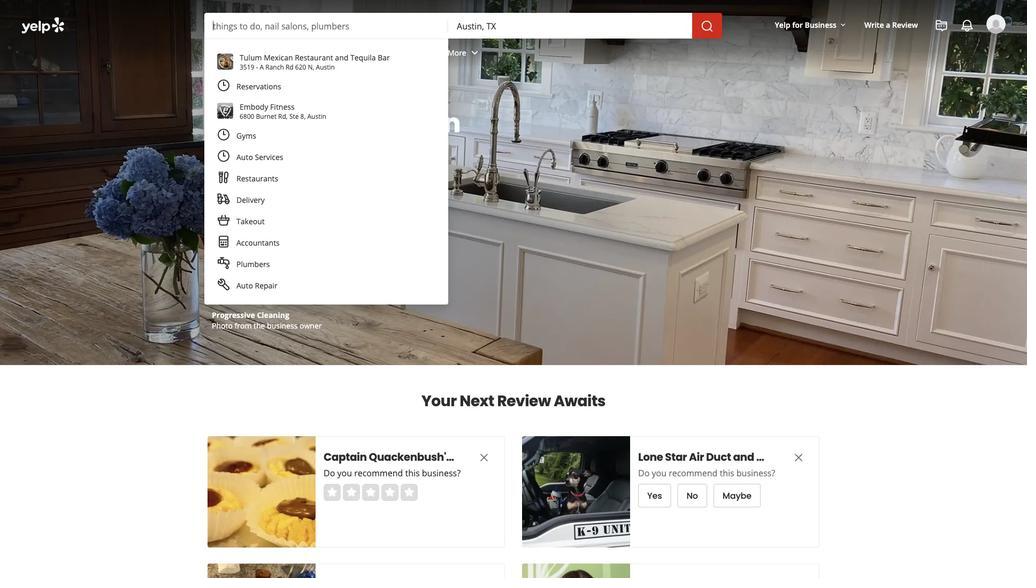 Task type: vqa. For each thing, say whether or not it's contained in the screenshot.
Explore Banner Section "banner"
yes



Task type: describe. For each thing, give the bounding box(es) containing it.
austin inside tulum mexican restaurant and tequila bar 3519 - a ranch rd 620 n, austin
[[316, 62, 335, 71]]

accountants link
[[211, 232, 442, 253]]

do you recommend this business? for quackenbush's
[[324, 467, 461, 479]]

captain quackenbush's coffeehouse link
[[324, 450, 522, 465]]

0 horizontal spatial services
[[255, 152, 283, 162]]

this for coffeehouse
[[406, 467, 420, 479]]

home
[[285, 47, 307, 58]]

no button
[[678, 484, 708, 508]]

0 vertical spatial auto services link
[[361, 39, 440, 70]]

bone & broth link
[[212, 310, 262, 320]]

ste
[[290, 112, 299, 120]]

progressive cleaning link
[[212, 310, 290, 320]]

recommend for star
[[669, 467, 718, 479]]

auto inside the business categories element
[[369, 47, 386, 58]]

user actions element
[[767, 13, 1021, 79]]

delivery link
[[211, 189, 442, 210]]

bar
[[378, 52, 390, 62]]

search image
[[701, 20, 714, 33]]

n,
[[308, 62, 315, 71]]

24 plumbers v2 image
[[217, 257, 230, 269]]

lone
[[639, 450, 664, 465]]

auto repair
[[237, 280, 278, 290]]

24 clock v2 image
[[217, 150, 230, 162]]

embody
[[240, 101, 268, 112]]

auto services inside the business categories element
[[369, 47, 416, 58]]

takeout link
[[211, 210, 442, 232]]

a inside 'element'
[[887, 20, 891, 30]]

progressive cleaning photo from the business owner
[[212, 310, 322, 331]]

photo of bambu image
[[522, 564, 631, 578]]

do for captain quackenbush's coffeehouse
[[324, 467, 335, 479]]

coffeehouse
[[454, 450, 522, 465]]

24 delivery v2 image
[[217, 192, 230, 205]]

rating element
[[324, 484, 418, 501]]

fitness
[[270, 101, 295, 112]]

Near text field
[[457, 20, 684, 32]]

more link
[[440, 39, 490, 70]]

photo inside progressive cleaning photo from the business owner
[[212, 320, 233, 331]]

photo of lone star air duct and chimney image
[[522, 436, 631, 548]]

auto for auto repair link
[[237, 280, 253, 290]]

and inside tulum mexican restaurant and tequila bar 3519 - a ranch rd 620 n, austin
[[335, 52, 349, 62]]

next
[[460, 390, 495, 411]]

more
[[448, 47, 467, 58]]

restaurant
[[295, 52, 333, 62]]

&
[[233, 310, 239, 320]]

Find text field
[[213, 20, 440, 32]]

yelp
[[775, 20, 791, 30]]

awaits
[[554, 390, 606, 411]]

review for a
[[893, 20, 919, 30]]

projects image
[[936, 19, 949, 32]]

yes button
[[639, 484, 672, 508]]

for
[[793, 20, 803, 30]]

no
[[687, 490, 699, 502]]

lone star air duct and chimney link
[[639, 450, 806, 465]]

24 clock v2 image for gyms
[[217, 128, 230, 141]]

620
[[295, 62, 306, 71]]

ranch
[[266, 62, 284, 71]]

takeout
[[237, 216, 265, 226]]

broth
[[241, 310, 262, 320]]

write a review link
[[861, 15, 923, 34]]

chimney
[[757, 450, 806, 465]]

reservations link
[[211, 75, 442, 97]]

6800
[[240, 112, 255, 120]]

quackenbush's
[[369, 450, 452, 465]]

write a review
[[865, 20, 919, 30]]

plumbers
[[237, 259, 270, 269]]

ruby a. image
[[987, 14, 1006, 34]]

your next review awaits
[[422, 390, 606, 411]]

1 horizontal spatial services
[[309, 47, 337, 58]]

1 vertical spatial restaurants link
[[211, 168, 442, 189]]

the
[[233, 105, 281, 141]]

air
[[690, 450, 705, 465]]

tulum
[[240, 52, 262, 62]]

mexican
[[264, 52, 293, 62]]

yelp for business
[[775, 20, 837, 30]]

auto repair link
[[211, 275, 442, 296]]

do for lone star air duct and chimney
[[639, 467, 650, 479]]

owner inside progressive cleaning photo from the business owner
[[300, 320, 322, 331]]

24 accountants v2 image
[[217, 235, 230, 248]]

duct
[[707, 450, 732, 465]]

24 clock v2 image for reservations
[[217, 79, 230, 92]]

bone & broth photo from the business owner
[[212, 310, 322, 331]]

burnet
[[256, 112, 277, 120]]

0 vertical spatial restaurants link
[[203, 39, 277, 70]]

home
[[233, 135, 309, 171]]



Task type: locate. For each thing, give the bounding box(es) containing it.
1 horizontal spatial business?
[[737, 467, 776, 479]]

do you recommend this business? down the "quackenbush's"
[[324, 467, 461, 479]]

none search field containing yelp for business
[[0, 0, 1028, 322]]

business? down captain quackenbush's coffeehouse
[[422, 467, 461, 479]]

a right of
[[366, 105, 383, 141]]

from
[[235, 320, 252, 331], [235, 320, 252, 331]]

owner inside the bone & broth photo from the business owner
[[300, 320, 322, 331]]

2 you from the left
[[652, 467, 667, 479]]

24 clock v2 image inside reservations link
[[217, 79, 230, 92]]

1 horizontal spatial this
[[720, 467, 735, 479]]

auto services link
[[361, 39, 440, 70], [211, 146, 442, 168]]

24 chevron down v2 image inside home services link
[[339, 46, 352, 59]]

steamy,
[[233, 105, 342, 141]]

1 horizontal spatial and
[[734, 450, 755, 465]]

a right the write
[[887, 20, 891, 30]]

services
[[309, 47, 337, 58], [388, 47, 416, 58], [255, 152, 283, 162]]

bone
[[212, 310, 231, 320]]

2 do you recommend this business? from the left
[[639, 467, 776, 479]]

restaurants up 3519
[[211, 47, 253, 58]]

24 chevron down v2 image
[[469, 46, 482, 59]]

1 24 clock v2 image from the top
[[217, 79, 230, 92]]

recommend down air
[[669, 467, 718, 479]]

2 horizontal spatial services
[[388, 47, 416, 58]]

24 chevron down v2 image up a
[[255, 46, 268, 59]]

perfection
[[233, 135, 368, 171]]

review right the write
[[893, 20, 919, 30]]

salty,
[[347, 105, 420, 141]]

1 do you recommend this business? from the left
[[324, 467, 461, 479]]

select slide image
[[211, 104, 217, 152]]

1 you from the left
[[338, 467, 352, 479]]

auto for auto services link to the bottom
[[237, 152, 253, 162]]

austin right 8,
[[308, 112, 326, 120]]

0 vertical spatial 24 clock v2 image
[[217, 79, 230, 92]]

steamy, salty, perfection
[[233, 105, 420, 171]]

recommend for quackenbush's
[[354, 467, 403, 479]]

the
[[254, 320, 265, 331], [254, 320, 265, 331]]

auto
[[369, 47, 386, 58], [237, 152, 253, 162], [237, 280, 253, 290]]

0 horizontal spatial you
[[338, 467, 352, 479]]

services up n,
[[309, 47, 337, 58]]

0 vertical spatial auto services
[[369, 47, 416, 58]]

rd
[[286, 62, 294, 71]]

services down gyms
[[255, 152, 283, 162]]

2 business? from the left
[[737, 467, 776, 479]]

24 chevron down v2 image
[[255, 46, 268, 59], [339, 46, 352, 59]]

this for air
[[720, 467, 735, 479]]

1 horizontal spatial auto services
[[369, 47, 416, 58]]

do you recommend this business?
[[324, 467, 461, 479], [639, 467, 776, 479]]

none search field inside search field
[[204, 13, 725, 39]]

this
[[406, 467, 420, 479], [720, 467, 735, 479]]

2 24 clock v2 image from the top
[[217, 128, 230, 141]]

lone star air duct and chimney
[[639, 450, 806, 465]]

1 vertical spatial a
[[366, 105, 383, 141]]

this down the lone star air duct and chimney link
[[720, 467, 735, 479]]

you for lone
[[652, 467, 667, 479]]

24 search v2 image
[[251, 187, 263, 200]]

business
[[805, 20, 837, 30]]

captain
[[324, 450, 367, 465]]

business? for coffeehouse
[[422, 467, 461, 479]]

star
[[666, 450, 688, 465]]

1 horizontal spatial you
[[652, 467, 667, 479]]

from inside the bone & broth photo from the business owner
[[235, 320, 252, 331]]

  text field
[[213, 20, 440, 32]]

24 clock v2 image right the select slide image
[[217, 128, 230, 141]]

2 dismiss card image from the left
[[793, 451, 806, 464]]

2 this from the left
[[720, 467, 735, 479]]

home services link
[[277, 39, 361, 70]]

0 horizontal spatial dismiss card image
[[478, 451, 491, 464]]

of
[[335, 105, 361, 141]]

progressive
[[212, 310, 255, 320]]

the gift of a clean home
[[233, 105, 461, 171]]

and
[[335, 52, 349, 62], [734, 450, 755, 465]]

dismiss card image for captain quackenbush's coffeehouse
[[478, 451, 491, 464]]

0 vertical spatial review
[[893, 20, 919, 30]]

recommend
[[354, 467, 403, 479], [669, 467, 718, 479]]

3519
[[240, 62, 255, 71]]

owner
[[300, 320, 322, 331], [300, 320, 322, 331]]

0 vertical spatial austin
[[316, 62, 335, 71]]

2 do from the left
[[639, 467, 650, 479]]

24 chevron down v2 image right restaurant
[[339, 46, 352, 59]]

None search field
[[204, 13, 725, 39]]

1 this from the left
[[406, 467, 420, 479]]

do you recommend this business? down air
[[639, 467, 776, 479]]

business inside the bone & broth photo from the business owner
[[267, 320, 298, 331]]

business? for air
[[737, 467, 776, 479]]

rd,
[[278, 112, 288, 120]]

1 business? from the left
[[422, 467, 461, 479]]

24 clock v2 image left reservations
[[217, 79, 230, 92]]

1 horizontal spatial do you recommend this business?
[[639, 467, 776, 479]]

0 vertical spatial auto
[[369, 47, 386, 58]]

24 chevron down v2 image for restaurants
[[255, 46, 268, 59]]

  text field inside search field
[[213, 20, 440, 32]]

0 vertical spatial restaurants
[[211, 47, 253, 58]]

restaurants
[[211, 47, 253, 58], [237, 173, 278, 183]]

1 vertical spatial auto services
[[237, 152, 283, 162]]

do down lone
[[639, 467, 650, 479]]

None search field
[[0, 0, 1028, 322]]

1 vertical spatial 24 clock v2 image
[[217, 128, 230, 141]]

explore banner section banner
[[0, 0, 1028, 365]]

1 vertical spatial austin
[[308, 112, 326, 120]]

and left tequila
[[335, 52, 349, 62]]

business categories element
[[203, 39, 1006, 70]]

write
[[865, 20, 885, 30]]

None field
[[213, 20, 440, 32], [457, 20, 684, 32], [213, 20, 440, 32]]

reservations
[[237, 81, 281, 91]]

1 vertical spatial auto services link
[[211, 146, 442, 168]]

austin right n,
[[316, 62, 335, 71]]

(no rating) image
[[324, 484, 418, 501]]

1 vertical spatial auto
[[237, 152, 253, 162]]

1 recommend from the left
[[354, 467, 403, 479]]

embody fitness 6800 burnet rd, ste 8, austin
[[240, 101, 326, 120]]

photo inside the bone & broth photo from the business owner
[[212, 320, 233, 331]]

austin inside embody fitness 6800 burnet rd, ste 8, austin
[[308, 112, 326, 120]]

do
[[324, 467, 335, 479], [639, 467, 650, 479]]

business? up "maybe" 'button'
[[737, 467, 776, 479]]

1 horizontal spatial review
[[893, 20, 919, 30]]

8,
[[301, 112, 306, 120]]

1 horizontal spatial 24 chevron down v2 image
[[339, 46, 352, 59]]

1 do from the left
[[324, 467, 335, 479]]

0 horizontal spatial recommend
[[354, 467, 403, 479]]

tequila
[[351, 52, 376, 62]]

you down lone
[[652, 467, 667, 479]]

restaurants link
[[203, 39, 277, 70], [211, 168, 442, 189]]

cleaning
[[257, 310, 290, 320]]

do you recommend this business? for star
[[639, 467, 776, 479]]

1 horizontal spatial a
[[887, 20, 891, 30]]

photo of captain quackenbush's coffeehouse image
[[208, 436, 316, 548]]

0 horizontal spatial do you recommend this business?
[[324, 467, 461, 479]]

home services
[[285, 47, 337, 58]]

auto inside auto repair link
[[237, 280, 253, 290]]

1 24 chevron down v2 image from the left
[[255, 46, 268, 59]]

this down the "quackenbush's"
[[406, 467, 420, 479]]

and right duct
[[734, 450, 755, 465]]

2 vertical spatial auto
[[237, 280, 253, 290]]

24 chevron down v2 image for home services
[[339, 46, 352, 59]]

1 horizontal spatial recommend
[[669, 467, 718, 479]]

a
[[260, 62, 264, 71]]

gift
[[286, 105, 330, 141]]

auto services
[[369, 47, 416, 58], [237, 152, 283, 162]]

captain quackenbush's coffeehouse
[[324, 450, 522, 465]]

services right tequila
[[388, 47, 416, 58]]

24 food v2 image
[[217, 171, 230, 184]]

photo of first wok image
[[208, 564, 316, 578]]

austin
[[316, 62, 335, 71], [308, 112, 326, 120]]

the inside progressive cleaning photo from the business owner
[[254, 320, 265, 331]]

0 horizontal spatial business?
[[422, 467, 461, 479]]

24 search v2 image
[[251, 187, 263, 200]]

0 horizontal spatial and
[[335, 52, 349, 62]]

0 horizontal spatial auto services
[[237, 152, 283, 162]]

None radio
[[343, 484, 360, 501], [362, 484, 380, 501], [343, 484, 360, 501], [362, 484, 380, 501]]

you
[[338, 467, 352, 479], [652, 467, 667, 479]]

16 chevron down v2 image
[[839, 21, 848, 29]]

1 vertical spatial review
[[498, 390, 551, 411]]

None radio
[[324, 484, 341, 501], [382, 484, 399, 501], [401, 484, 418, 501], [324, 484, 341, 501], [382, 484, 399, 501], [401, 484, 418, 501]]

24 clock v2 image inside 'gyms' link
[[217, 128, 230, 141]]

2 24 chevron down v2 image from the left
[[339, 46, 352, 59]]

1 dismiss card image from the left
[[478, 451, 491, 464]]

gyms
[[237, 130, 256, 141]]

dismiss card image for lone star air duct and chimney
[[793, 451, 806, 464]]

review
[[893, 20, 919, 30], [498, 390, 551, 411]]

-
[[256, 62, 258, 71]]

do down 'captain'
[[324, 467, 335, 479]]

review right next
[[498, 390, 551, 411]]

business inside progressive cleaning photo from the business owner
[[267, 320, 298, 331]]

0 vertical spatial and
[[335, 52, 349, 62]]

1 horizontal spatial do
[[639, 467, 650, 479]]

the inside the bone & broth photo from the business owner
[[254, 320, 265, 331]]

dismiss card image
[[478, 451, 491, 464], [793, 451, 806, 464]]

tulum mexican restaurant and tequila bar 3519 - a ranch rd 620 n, austin
[[240, 52, 390, 71]]

24 shopping v2 image
[[217, 214, 230, 227]]

maybe button
[[714, 484, 761, 508]]

plumbers link
[[211, 253, 442, 275]]

0 horizontal spatial a
[[366, 105, 383, 141]]

24 clock v2 image
[[217, 79, 230, 92], [217, 128, 230, 141]]

0 vertical spatial a
[[887, 20, 891, 30]]

restaurants up 24 search v2 image
[[237, 173, 278, 183]]

0 horizontal spatial 24 chevron down v2 image
[[255, 46, 268, 59]]

0 horizontal spatial review
[[498, 390, 551, 411]]

1 vertical spatial and
[[734, 450, 755, 465]]

a inside the gift of a clean home
[[366, 105, 383, 141]]

a
[[887, 20, 891, 30], [366, 105, 383, 141]]

review inside user actions 'element'
[[893, 20, 919, 30]]

yelp for business button
[[771, 15, 852, 34]]

yes
[[648, 490, 662, 502]]

from inside progressive cleaning photo from the business owner
[[235, 320, 252, 331]]

clean
[[388, 105, 461, 141]]

1 horizontal spatial dismiss card image
[[793, 451, 806, 464]]

repair
[[255, 280, 278, 290]]

review for next
[[498, 390, 551, 411]]

2 recommend from the left
[[669, 467, 718, 479]]

you for captain
[[338, 467, 352, 479]]

none field near
[[457, 20, 684, 32]]

gyms link
[[211, 125, 442, 146]]

you down 'captain'
[[338, 467, 352, 479]]

photo
[[212, 320, 233, 331], [212, 320, 233, 331]]

accountants
[[237, 237, 280, 248]]

your
[[422, 390, 457, 411]]

delivery
[[237, 195, 265, 205]]

24 auto repair v2 image
[[217, 278, 230, 291]]

maybe
[[723, 490, 752, 502]]

restaurants inside the business categories element
[[211, 47, 253, 58]]

0 horizontal spatial this
[[406, 467, 420, 479]]

notifications image
[[961, 19, 974, 32]]

1 vertical spatial restaurants
[[237, 173, 278, 183]]

recommend up "(no rating)" image
[[354, 467, 403, 479]]

0 horizontal spatial do
[[324, 467, 335, 479]]



